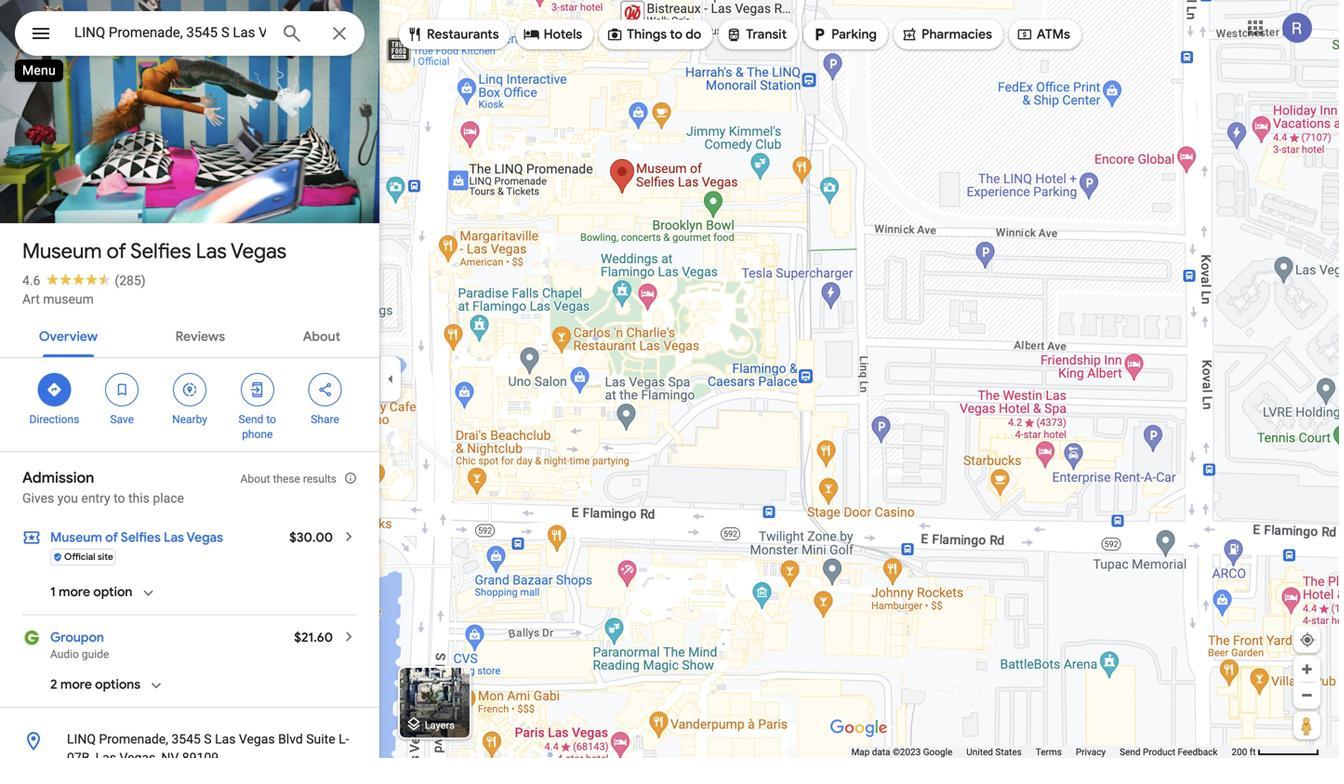 Task type: vqa. For each thing, say whether or not it's contained in the screenshot.


Task type: describe. For each thing, give the bounding box(es) containing it.
4.6 stars image
[[40, 273, 115, 285]]

zoom in image
[[1301, 662, 1315, 676]]

more for 2
[[60, 676, 92, 693]]

footer inside google maps element
[[852, 746, 1232, 758]]

07b,
[[67, 750, 92, 758]]

copy address image
[[338, 733, 355, 750]]

directions
[[29, 413, 79, 426]]

0 vertical spatial museum of selfies las vegas
[[22, 238, 287, 264]]

options
[[95, 676, 141, 693]]

403
[[47, 184, 73, 202]]

google account: ruby anderson  
(rubyanndersson@gmail.com) image
[[1283, 13, 1313, 43]]

entry
[[81, 491, 110, 506]]

results
[[303, 473, 337, 486]]


[[407, 24, 423, 45]]

guide
[[82, 648, 109, 661]]

200 ft
[[1232, 747, 1257, 758]]

gives you entry to this place
[[22, 491, 184, 506]]

reviews button
[[161, 313, 240, 357]]

nearby
[[172, 413, 207, 426]]


[[811, 24, 828, 45]]

terms button
[[1036, 746, 1062, 758]]


[[181, 380, 198, 400]]

$21.60
[[294, 629, 333, 646]]

 button
[[15, 11, 67, 60]]

3545
[[172, 732, 201, 747]]

google maps element
[[0, 0, 1340, 758]]

2
[[50, 676, 57, 693]]

 hotels
[[524, 24, 583, 45]]

l-
[[339, 732, 349, 747]]

send to phone
[[239, 413, 276, 441]]

 parking
[[811, 24, 877, 45]]

las down place
[[164, 529, 184, 546]]

2 more options button
[[50, 676, 165, 707]]

more for 1
[[59, 584, 90, 601]]

audio
[[50, 648, 79, 661]]

privacy button
[[1076, 746, 1106, 758]]

suite
[[306, 732, 336, 747]]

reviews
[[176, 328, 225, 345]]

overview
[[39, 328, 98, 345]]

you
[[57, 491, 78, 506]]

linq promenade, 3545 s las vegas blvd suite l- 07b, las vegas, nv 89109 button
[[0, 723, 380, 758]]

403 photos
[[47, 184, 122, 202]]


[[249, 380, 266, 400]]

89109
[[182, 750, 219, 758]]

$30.00
[[289, 529, 333, 546]]

las right s
[[215, 732, 236, 747]]

phone
[[242, 428, 273, 441]]

1 more option
[[50, 584, 133, 601]]

(285)
[[115, 273, 146, 288]]

place
[[153, 491, 184, 506]]

do
[[686, 26, 702, 43]]


[[607, 24, 624, 45]]

admission
[[22, 468, 94, 488]]

overview button
[[24, 313, 113, 357]]

transit
[[746, 26, 787, 43]]

option
[[93, 584, 133, 601]]

0 vertical spatial museum
[[22, 238, 102, 264]]


[[524, 24, 540, 45]]

audio guide
[[50, 648, 109, 661]]

these
[[273, 473, 300, 486]]

send for send product feedback
[[1120, 747, 1141, 758]]

about button
[[288, 313, 356, 357]]

collapse side panel image
[[381, 369, 401, 389]]

museum
[[43, 292, 94, 307]]

save
[[110, 413, 134, 426]]

about these results image
[[344, 472, 357, 485]]

4.6
[[22, 273, 40, 288]]

official site
[[64, 551, 113, 563]]

map
[[852, 747, 870, 758]]

about for about
[[303, 328, 341, 345]]

send product feedback
[[1120, 747, 1218, 758]]

things
[[627, 26, 667, 43]]

1
[[50, 584, 56, 601]]

atms
[[1037, 26, 1071, 43]]

nv
[[161, 750, 179, 758]]

send for send to phone
[[239, 413, 264, 426]]

united states
[[967, 747, 1022, 758]]

 pharmacies
[[902, 24, 993, 45]]

promenade,
[[99, 732, 168, 747]]

LINQ Promenade, 3545 S Las Vegas Blvd Suite L-07B, Las Vegas, NV 89109 field
[[15, 11, 365, 56]]

vegas,
[[120, 750, 158, 758]]



Task type: locate. For each thing, give the bounding box(es) containing it.
pharmacies
[[922, 26, 993, 43]]

more right 2
[[60, 676, 92, 693]]

share
[[311, 413, 339, 426]]

museum of selfies las vegas up 285 reviews element
[[22, 238, 287, 264]]

photo of museum of selfies las vegas image
[[0, 0, 380, 238]]

vegas
[[231, 238, 287, 264], [187, 529, 223, 546], [239, 732, 275, 747]]

las up reviews button
[[196, 238, 227, 264]]

tab list containing overview
[[0, 313, 380, 357]]

of
[[107, 238, 126, 264], [105, 529, 118, 546]]


[[30, 20, 52, 47]]

0 horizontal spatial send
[[239, 413, 264, 426]]

0 vertical spatial more
[[59, 584, 90, 601]]

of up site
[[105, 529, 118, 546]]

united
[[967, 747, 994, 758]]

0 vertical spatial vegas
[[231, 238, 287, 264]]

send product feedback button
[[1120, 746, 1218, 758]]

2 horizontal spatial to
[[670, 26, 683, 43]]

art museum button
[[22, 290, 94, 309]]

restaurants
[[427, 26, 499, 43]]

linq promenade, 3545 s las vegas blvd suite l- 07b, las vegas, nv 89109
[[67, 732, 349, 758]]

 atms
[[1017, 24, 1071, 45]]

1 horizontal spatial send
[[1120, 747, 1141, 758]]

blvd
[[278, 732, 303, 747]]

museum of selfies las vegas main content
[[0, 0, 380, 758]]

1 vertical spatial museum of selfies las vegas
[[50, 529, 223, 546]]

more inside "button"
[[60, 676, 92, 693]]

200
[[1232, 747, 1248, 758]]

las
[[196, 238, 227, 264], [164, 529, 184, 546], [215, 732, 236, 747], [96, 750, 116, 758]]

las right '07b,'
[[96, 750, 116, 758]]


[[46, 380, 63, 400]]

send
[[239, 413, 264, 426], [1120, 747, 1141, 758]]

about these results
[[241, 473, 337, 486]]

selfies
[[130, 238, 191, 264], [121, 529, 161, 546]]

tab list inside google maps element
[[0, 313, 380, 357]]

about up 
[[303, 328, 341, 345]]

show your location image
[[1300, 632, 1317, 649]]

footer containing map data ©2023 google
[[852, 746, 1232, 758]]

more inside button
[[59, 584, 90, 601]]

2 vertical spatial vegas
[[239, 732, 275, 747]]

parking
[[832, 26, 877, 43]]

museum
[[22, 238, 102, 264], [50, 529, 102, 546]]

 things to do
[[607, 24, 702, 45]]

1 horizontal spatial to
[[266, 413, 276, 426]]

s
[[204, 732, 212, 747]]

 restaurants
[[407, 24, 499, 45]]

1 vertical spatial of
[[105, 529, 118, 546]]

actions for museum of selfies las vegas region
[[0, 358, 380, 451]]

more right 1
[[59, 584, 90, 601]]

1 vertical spatial museum
[[50, 529, 102, 546]]

to left the this
[[114, 491, 125, 506]]

about inside about button
[[303, 328, 341, 345]]

museum of selfies las vegas up site
[[50, 529, 223, 546]]

2 more options
[[50, 676, 141, 693]]

selfies up 285 reviews element
[[130, 238, 191, 264]]

product
[[1144, 747, 1176, 758]]

 search field
[[15, 11, 365, 60]]

museum of selfies las vegas
[[22, 238, 287, 264], [50, 529, 223, 546]]

0 vertical spatial send
[[239, 413, 264, 426]]

this
[[128, 491, 150, 506]]

to inside send to phone
[[266, 413, 276, 426]]

to up phone
[[266, 413, 276, 426]]

ft
[[1250, 747, 1257, 758]]

tab list
[[0, 313, 380, 357]]

about left these
[[241, 473, 270, 486]]

to left do
[[670, 26, 683, 43]]

0 vertical spatial to
[[670, 26, 683, 43]]

send inside send to phone
[[239, 413, 264, 426]]

feedback
[[1178, 747, 1218, 758]]

0 horizontal spatial to
[[114, 491, 125, 506]]


[[114, 380, 130, 400]]

art museum
[[22, 292, 94, 307]]

send left product
[[1120, 747, 1141, 758]]

1 vertical spatial to
[[266, 413, 276, 426]]

to inside  things to do
[[670, 26, 683, 43]]

selfies down the this
[[121, 529, 161, 546]]

0 vertical spatial about
[[303, 328, 341, 345]]

photos
[[76, 184, 122, 202]]

1 more option button
[[50, 583, 157, 615]]

about for about these results
[[241, 473, 270, 486]]

2 vertical spatial to
[[114, 491, 125, 506]]

official
[[64, 551, 95, 563]]

states
[[996, 747, 1022, 758]]

285 reviews element
[[115, 273, 146, 288]]

1 vertical spatial send
[[1120, 747, 1141, 758]]

terms
[[1036, 747, 1062, 758]]

gives
[[22, 491, 54, 506]]

1 vertical spatial about
[[241, 473, 270, 486]]


[[726, 24, 743, 45]]

send inside button
[[1120, 747, 1141, 758]]

hotels
[[544, 26, 583, 43]]

0 horizontal spatial about
[[241, 473, 270, 486]]

museum up official
[[50, 529, 102, 546]]

google
[[924, 747, 953, 758]]

1 vertical spatial more
[[60, 676, 92, 693]]

footer
[[852, 746, 1232, 758]]

show street view coverage image
[[1294, 712, 1321, 740]]

zoom out image
[[1301, 689, 1315, 702]]

None field
[[74, 21, 266, 44]]

1 horizontal spatial about
[[303, 328, 341, 345]]

403 photos button
[[14, 177, 130, 209]]

none field inside linq promenade, 3545 s las vegas blvd suite l-07b, las vegas, nv 89109 field
[[74, 21, 266, 44]]

of up (285)
[[107, 238, 126, 264]]

1 vertical spatial selfies
[[121, 529, 161, 546]]

200 ft button
[[1232, 747, 1320, 758]]

united states button
[[967, 746, 1022, 758]]


[[902, 24, 918, 45]]

museum up 4.6 stars image
[[22, 238, 102, 264]]

about
[[303, 328, 341, 345], [241, 473, 270, 486]]

0 vertical spatial selfies
[[130, 238, 191, 264]]

send up phone
[[239, 413, 264, 426]]

site
[[98, 551, 113, 563]]

privacy
[[1076, 747, 1106, 758]]

 transit
[[726, 24, 787, 45]]

©2023
[[893, 747, 921, 758]]

linq
[[67, 732, 96, 747]]


[[1017, 24, 1034, 45]]

layers
[[425, 720, 455, 731]]

art
[[22, 292, 40, 307]]

map data ©2023 google
[[852, 747, 953, 758]]

vegas inside 'linq promenade, 3545 s las vegas blvd suite l- 07b, las vegas, nv 89109'
[[239, 732, 275, 747]]

0 vertical spatial of
[[107, 238, 126, 264]]

1 vertical spatial vegas
[[187, 529, 223, 546]]

groupon
[[50, 629, 104, 646]]



